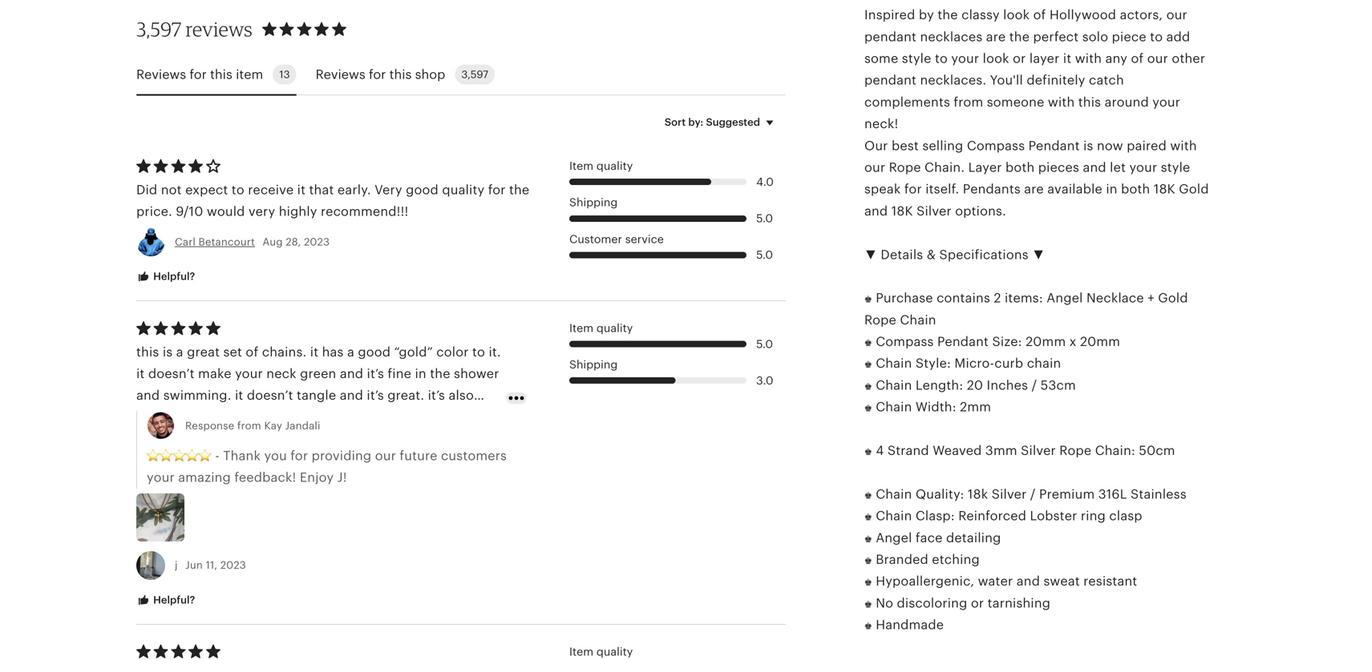 Task type: locate. For each thing, give the bounding box(es) containing it.
add
[[1167, 30, 1191, 44]]

silver up "reinforced"
[[992, 488, 1027, 502]]

item quality for 4.0
[[569, 160, 633, 173]]

0 horizontal spatial reviews
[[136, 67, 186, 82]]

tab list containing reviews for this item
[[136, 55, 786, 96]]

1 horizontal spatial from
[[954, 95, 984, 109]]

1 vertical spatial or
[[971, 597, 984, 611]]

▼ up 'items:'
[[1032, 248, 1045, 262]]

helpful? down j link
[[151, 595, 195, 607]]

it inside "inspired by the classy look of hollywood actors,  our pendant necklaces are the perfect solo piece to add some style to your look or layer it with any of our other pendant necklaces. you'll definitely catch complements from someone with this around your neck! our best selling compass pendant is now paired with our rope chain. layer both pieces and let your style speak for itself. pendants are available in both 18k gold and 18k silver options."
[[1063, 51, 1072, 66]]

0 vertical spatial /
[[1032, 379, 1037, 393]]

width:
[[916, 400, 957, 415]]

rope
[[889, 160, 921, 175], [865, 313, 897, 328], [1060, 444, 1092, 458]]

0 vertical spatial 18k
[[1154, 182, 1176, 197]]

8 ♚ from the top
[[865, 509, 872, 524]]

sort by: suggested button
[[653, 106, 792, 139]]

1 vertical spatial of
[[1131, 51, 1144, 66]]

compass up layer
[[967, 139, 1025, 153]]

curb
[[995, 357, 1024, 371]]

1 vertical spatial helpful?
[[151, 595, 195, 607]]

let
[[1110, 160, 1126, 175]]

3,597 for 3,597
[[461, 69, 489, 81]]

2023 right "28," at top
[[304, 236, 330, 248]]

the inside did not expect to receive it that early. very good quality for the price. 9/10 would very highly recommend!!!
[[509, 183, 530, 197]]

and up tarnishing on the bottom right of the page
[[1017, 575, 1040, 589]]

0 vertical spatial gold
[[1179, 182, 1209, 197]]

compass up "style:"
[[876, 335, 934, 349]]

/ down chain
[[1032, 379, 1037, 393]]

reviews down the 3,597 reviews at the top left of the page
[[136, 67, 186, 82]]

kay
[[264, 420, 282, 432]]

stainless
[[1131, 488, 1187, 502]]

18k down the paired
[[1154, 182, 1176, 197]]

customer service
[[569, 233, 664, 246]]

2mm
[[960, 400, 991, 415]]

1 vertical spatial 5.0
[[756, 249, 773, 262]]

and down is
[[1083, 160, 1107, 175]]

0 vertical spatial style
[[902, 51, 932, 66]]

to
[[1150, 30, 1163, 44], [935, 51, 948, 66], [232, 183, 245, 197]]

1 horizontal spatial this
[[389, 67, 412, 82]]

rope down the best
[[889, 160, 921, 175]]

this inside "inspired by the classy look of hollywood actors,  our pendant necklaces are the perfect solo piece to add some style to your look or layer it with any of our other pendant necklaces. you'll definitely catch complements from someone with this around your neck! our best selling compass pendant is now paired with our rope chain. layer both pieces and let your style speak for itself. pendants are available in both 18k gold and 18k silver options."
[[1079, 95, 1101, 109]]

from down necklaces.
[[954, 95, 984, 109]]

amazing
[[178, 471, 231, 485]]

2 vertical spatial item quality
[[569, 646, 633, 659]]

2 vertical spatial item
[[569, 646, 594, 659]]

3 5.0 from the top
[[756, 338, 773, 351]]

1 item quality from the top
[[569, 160, 633, 173]]

0 vertical spatial pendant
[[865, 30, 917, 44]]

or left layer
[[1013, 51, 1026, 66]]

1 vertical spatial /
[[1030, 488, 1036, 502]]

&
[[927, 248, 936, 262]]

pendant up micro-
[[938, 335, 989, 349]]

3,597 inside tab list
[[461, 69, 489, 81]]

compass inside "inspired by the classy look of hollywood actors,  our pendant necklaces are the perfect solo piece to add some style to your look or layer it with any of our other pendant necklaces. you'll definitely catch complements from someone with this around your neck! our best selling compass pendant is now paired with our rope chain. layer both pieces and let your style speak for itself. pendants are available in both 18k gold and 18k silver options."
[[967, 139, 1025, 153]]

gold inside "inspired by the classy look of hollywood actors,  our pendant necklaces are the perfect solo piece to add some style to your look or layer it with any of our other pendant necklaces. you'll definitely catch complements from someone with this around your neck! our best selling compass pendant is now paired with our rope chain. layer both pieces and let your style speak for itself. pendants are available in both 18k gold and 18k silver options."
[[1179, 182, 1209, 197]]

did not expect to receive it that early. very good quality for the price. 9/10 would very highly recommend!!!
[[136, 183, 530, 219]]

look right classy
[[1003, 8, 1030, 22]]

0 horizontal spatial compass
[[876, 335, 934, 349]]

1 5.0 from the top
[[756, 212, 773, 225]]

items:
[[1005, 291, 1043, 306]]

0 horizontal spatial ▼
[[865, 248, 877, 262]]

3mm
[[986, 444, 1018, 458]]

0 vertical spatial helpful?
[[151, 271, 195, 283]]

1 vertical spatial 18k
[[892, 204, 913, 218]]

0 vertical spatial shipping
[[569, 196, 618, 209]]

not
[[161, 183, 182, 197]]

with down definitely
[[1048, 95, 1075, 109]]

1 vertical spatial shipping
[[569, 359, 618, 371]]

3,597 left reviews
[[136, 17, 182, 41]]

clasp:
[[916, 509, 955, 524]]

1 vertical spatial both
[[1121, 182, 1151, 197]]

to left add
[[1150, 30, 1163, 44]]

and
[[1083, 160, 1107, 175], [865, 204, 888, 218], [1017, 575, 1040, 589]]

tab list
[[136, 55, 786, 96]]

silver down the itself.
[[917, 204, 952, 218]]

0 vertical spatial 5.0
[[756, 212, 773, 225]]

j!
[[337, 471, 347, 485]]

shipping for 3.0
[[569, 359, 618, 371]]

for right you
[[291, 449, 308, 463]]

1 vertical spatial style
[[1161, 160, 1191, 175]]

3 item quality from the top
[[569, 646, 633, 659]]

0 horizontal spatial 20mm
[[1026, 335, 1066, 349]]

our left future
[[375, 449, 396, 463]]

service
[[625, 233, 664, 246]]

2 vertical spatial rope
[[1060, 444, 1092, 458]]

20mm up chain
[[1026, 335, 1066, 349]]

for right good
[[488, 183, 506, 197]]

/ up lobster
[[1030, 488, 1036, 502]]

1 horizontal spatial and
[[1017, 575, 1040, 589]]

are down pieces on the top
[[1024, 182, 1044, 197]]

2 vertical spatial silver
[[992, 488, 1027, 502]]

it left that
[[297, 183, 306, 197]]

helpful? button down j link
[[124, 586, 207, 616]]

1 horizontal spatial 20mm
[[1080, 335, 1121, 349]]

1 item from the top
[[569, 160, 594, 173]]

micro-
[[955, 357, 995, 371]]

1 shipping from the top
[[569, 196, 618, 209]]

0 vertical spatial it
[[1063, 51, 1072, 66]]

this left item
[[210, 67, 232, 82]]

♚
[[865, 291, 872, 306], [865, 335, 872, 349], [865, 357, 872, 371], [865, 379, 872, 393], [865, 400, 872, 415], [865, 444, 872, 458], [865, 488, 872, 502], [865, 509, 872, 524], [865, 531, 872, 546], [865, 553, 872, 567], [865, 575, 872, 589], [865, 597, 872, 611], [865, 618, 872, 633]]

it right layer
[[1063, 51, 1072, 66]]

3,597
[[136, 17, 182, 41], [461, 69, 489, 81]]

0 vertical spatial both
[[1006, 160, 1035, 175]]

shipping
[[569, 196, 618, 209], [569, 359, 618, 371]]

suggested
[[706, 116, 760, 128]]

your down ⭐️⭐️⭐️⭐️⭐️ on the left bottom of page
[[147, 471, 175, 485]]

necklace
[[1087, 291, 1144, 306]]

angel inside ♚ chain quality: 18k silver / premium 316l stainless ♚ chain clasp: reinforced lobster ring clasp ♚ angel face detailing ♚ branded etching ♚ hypoallergenic, water and sweat resistant ♚ no discoloring or tarnishing ♚ handmade
[[876, 531, 912, 546]]

this left shop
[[389, 67, 412, 82]]

1 vertical spatial 2023
[[220, 560, 246, 572]]

1 vertical spatial angel
[[876, 531, 912, 546]]

1 vertical spatial pendant
[[938, 335, 989, 349]]

compass
[[967, 139, 1025, 153], [876, 335, 934, 349]]

2 vertical spatial 5.0
[[756, 338, 773, 351]]

1 horizontal spatial of
[[1131, 51, 1144, 66]]

1 ♚ from the top
[[865, 291, 872, 306]]

your
[[952, 51, 979, 66], [1153, 95, 1181, 109], [1130, 160, 1158, 175], [147, 471, 175, 485]]

available
[[1048, 182, 1103, 197]]

angel right 'items:'
[[1047, 291, 1083, 306]]

0 horizontal spatial pendant
[[938, 335, 989, 349]]

1 horizontal spatial compass
[[967, 139, 1025, 153]]

5.0 for quality
[[756, 338, 773, 351]]

our inside ⭐️⭐️⭐️⭐️⭐️ - thank you for providing our future customers your amazing feedback! enjoy j!
[[375, 449, 396, 463]]

2023 right 11,
[[220, 560, 246, 572]]

catch
[[1089, 73, 1124, 88]]

reviews for reviews for this item
[[136, 67, 186, 82]]

solo
[[1083, 30, 1109, 44]]

with right the paired
[[1170, 139, 1197, 153]]

inspired
[[865, 8, 916, 22]]

quality inside did not expect to receive it that early. very good quality for the price. 9/10 would very highly recommend!!!
[[442, 183, 485, 197]]

0 vertical spatial angel
[[1047, 291, 1083, 306]]

item quality for 5.0
[[569, 322, 633, 335]]

carl betancourt link
[[175, 236, 255, 248]]

0 vertical spatial of
[[1034, 8, 1046, 22]]

silver right 3mm
[[1021, 444, 1056, 458]]

1 vertical spatial item quality
[[569, 322, 633, 335]]

18k down speak
[[892, 204, 913, 218]]

shipping for 5.0
[[569, 196, 618, 209]]

2 horizontal spatial the
[[1010, 30, 1030, 44]]

1 vertical spatial the
[[1010, 30, 1030, 44]]

2 horizontal spatial this
[[1079, 95, 1101, 109]]

discoloring
[[897, 597, 968, 611]]

0 vertical spatial rope
[[889, 160, 921, 175]]

both right layer
[[1006, 160, 1035, 175]]

that
[[309, 183, 334, 197]]

price.
[[136, 205, 172, 219]]

1 horizontal spatial or
[[1013, 51, 1026, 66]]

perfect
[[1033, 30, 1079, 44]]

rope down 'purchase' on the top of page
[[865, 313, 897, 328]]

0 vertical spatial or
[[1013, 51, 1026, 66]]

very
[[375, 183, 402, 197]]

0 horizontal spatial angel
[[876, 531, 912, 546]]

0 vertical spatial and
[[1083, 160, 1107, 175]]

0 vertical spatial item
[[569, 160, 594, 173]]

this down the catch
[[1079, 95, 1101, 109]]

1 horizontal spatial to
[[935, 51, 948, 66]]

1 helpful? from the top
[[151, 271, 195, 283]]

jandali
[[285, 420, 320, 432]]

2 item quality from the top
[[569, 322, 633, 335]]

1 vertical spatial it
[[297, 183, 306, 197]]

item
[[236, 67, 263, 82]]

for inside did not expect to receive it that early. very good quality for the price. 9/10 would very highly recommend!!!
[[488, 183, 506, 197]]

of
[[1034, 8, 1046, 22], [1131, 51, 1144, 66]]

2 20mm from the left
[[1080, 335, 1121, 349]]

rope inside ♚ purchase contains 2 items: angel necklace + gold rope chain ♚ compass pendant size: 20mm x 20mm ♚ chain style: micro-curb chain ♚ chain length: 20 inches / 53cm ♚ chain width: 2mm
[[865, 313, 897, 328]]

complements
[[865, 95, 950, 109]]

pendants
[[963, 182, 1021, 197]]

pendant up pieces on the top
[[1029, 139, 1080, 153]]

in
[[1106, 182, 1118, 197]]

style right some
[[902, 51, 932, 66]]

of up perfect
[[1034, 8, 1046, 22]]

future
[[400, 449, 438, 463]]

3,597 reviews
[[136, 17, 253, 41]]

to up the would
[[232, 183, 245, 197]]

0 vertical spatial compass
[[967, 139, 1025, 153]]

1 vertical spatial pendant
[[865, 73, 917, 88]]

0 vertical spatial silver
[[917, 204, 952, 218]]

0 horizontal spatial it
[[297, 183, 306, 197]]

0 vertical spatial to
[[1150, 30, 1163, 44]]

1 vertical spatial from
[[237, 420, 261, 432]]

angel
[[1047, 291, 1083, 306], [876, 531, 912, 546]]

weaved
[[933, 444, 982, 458]]

for left shop
[[369, 67, 386, 82]]

item for 4.0
[[569, 160, 594, 173]]

4
[[876, 444, 884, 458]]

are down classy
[[986, 30, 1006, 44]]

helpful? button down carl
[[124, 262, 207, 292]]

necklaces
[[920, 30, 983, 44]]

helpful? down carl
[[151, 271, 195, 283]]

both right in
[[1121, 182, 1151, 197]]

2 reviews from the left
[[316, 67, 366, 82]]

for left the itself.
[[905, 182, 922, 197]]

chain.
[[925, 160, 965, 175]]

1 vertical spatial compass
[[876, 335, 934, 349]]

rope left chain:
[[1060, 444, 1092, 458]]

1 horizontal spatial the
[[938, 8, 958, 22]]

our up add
[[1167, 8, 1188, 22]]

options.
[[955, 204, 1007, 218]]

1 horizontal spatial 18k
[[1154, 182, 1176, 197]]

pendant down 'inspired'
[[865, 30, 917, 44]]

this for item
[[210, 67, 232, 82]]

reviews for reviews for this shop
[[316, 67, 366, 82]]

1 vertical spatial with
[[1048, 95, 1075, 109]]

lobster
[[1030, 509, 1078, 524]]

▼ details & specifications ▼
[[865, 248, 1045, 262]]

1 vertical spatial rope
[[865, 313, 897, 328]]

2 ♚ from the top
[[865, 335, 872, 349]]

5.0 for service
[[756, 249, 773, 262]]

this
[[210, 67, 232, 82], [389, 67, 412, 82], [1079, 95, 1101, 109]]

and down speak
[[865, 204, 888, 218]]

receive
[[248, 183, 294, 197]]

2 5.0 from the top
[[756, 249, 773, 262]]

0 vertical spatial item quality
[[569, 160, 633, 173]]

6 ♚ from the top
[[865, 444, 872, 458]]

chain left width:
[[876, 400, 912, 415]]

1 reviews from the left
[[136, 67, 186, 82]]

/ inside ♚ purchase contains 2 items: angel necklace + gold rope chain ♚ compass pendant size: 20mm x 20mm ♚ chain style: micro-curb chain ♚ chain length: 20 inches / 53cm ♚ chain width: 2mm
[[1032, 379, 1037, 393]]

0 vertical spatial from
[[954, 95, 984, 109]]

reviews
[[136, 67, 186, 82], [316, 67, 366, 82]]

1 horizontal spatial it
[[1063, 51, 1072, 66]]

angel up branded
[[876, 531, 912, 546]]

chain down 'purchase' on the top of page
[[900, 313, 937, 328]]

1 vertical spatial gold
[[1158, 291, 1188, 306]]

0 vertical spatial 2023
[[304, 236, 330, 248]]

our
[[865, 139, 888, 153]]

2 pendant from the top
[[865, 73, 917, 88]]

1 horizontal spatial reviews
[[316, 67, 366, 82]]

sort
[[665, 116, 686, 128]]

20mm right x at bottom
[[1080, 335, 1121, 349]]

0 horizontal spatial this
[[210, 67, 232, 82]]

look up you'll
[[983, 51, 1010, 66]]

1 horizontal spatial angel
[[1047, 291, 1083, 306]]

length:
[[916, 379, 964, 393]]

of right the 'any'
[[1131, 51, 1144, 66]]

or down the "water" in the right of the page
[[971, 597, 984, 611]]

1 horizontal spatial 3,597
[[461, 69, 489, 81]]

the for inspired by the classy look of hollywood actors,  our pendant necklaces are the perfect solo piece to add some style to your look or layer it with any of our other pendant necklaces. you'll definitely catch complements from someone with this around your neck! our best selling compass pendant is now paired with our rope chain. layer both pieces and let your style speak for itself. pendants are available in both 18k gold and 18k silver options.
[[1010, 30, 1030, 44]]

0 horizontal spatial are
[[986, 30, 1006, 44]]

1 vertical spatial 3,597
[[461, 69, 489, 81]]

reviews right 13
[[316, 67, 366, 82]]

0 vertical spatial 3,597
[[136, 17, 182, 41]]

1 horizontal spatial both
[[1121, 182, 1151, 197]]

0 horizontal spatial 3,597
[[136, 17, 182, 41]]

2 vertical spatial the
[[509, 183, 530, 197]]

2 item from the top
[[569, 322, 594, 335]]

pendant inside ♚ purchase contains 2 items: angel necklace + gold rope chain ♚ compass pendant size: 20mm x 20mm ♚ chain style: micro-curb chain ♚ chain length: 20 inches / 53cm ♚ chain width: 2mm
[[938, 335, 989, 349]]

0 vertical spatial helpful? button
[[124, 262, 207, 292]]

from left 'kay'
[[237, 420, 261, 432]]

best
[[892, 139, 919, 153]]

3,597 right shop
[[461, 69, 489, 81]]

0 horizontal spatial to
[[232, 183, 245, 197]]

316l
[[1099, 488, 1127, 502]]

1 vertical spatial helpful? button
[[124, 586, 207, 616]]

2 horizontal spatial to
[[1150, 30, 1163, 44]]

actors,
[[1120, 8, 1163, 22]]

silver
[[917, 204, 952, 218], [1021, 444, 1056, 458], [992, 488, 1027, 502]]

would
[[207, 205, 245, 219]]

layer
[[1030, 51, 1060, 66]]

2 horizontal spatial and
[[1083, 160, 1107, 175]]

expect
[[185, 183, 228, 197]]

definitely
[[1027, 73, 1086, 88]]

1 horizontal spatial pendant
[[1029, 139, 1080, 153]]

reviews
[[186, 17, 253, 41]]

2 shipping from the top
[[569, 359, 618, 371]]

2 vertical spatial to
[[232, 183, 245, 197]]

aug
[[263, 236, 283, 248]]

20mm
[[1026, 335, 1066, 349], [1080, 335, 1121, 349]]

any
[[1106, 51, 1128, 66]]

with down solo at the right top of page
[[1075, 51, 1102, 66]]

0 horizontal spatial and
[[865, 204, 888, 218]]

your inside ⭐️⭐️⭐️⭐️⭐️ - thank you for providing our future customers your amazing feedback! enjoy j!
[[147, 471, 175, 485]]

strand
[[888, 444, 929, 458]]

▼ left details
[[865, 248, 877, 262]]

rope inside "inspired by the classy look of hollywood actors,  our pendant necklaces are the perfect solo piece to add some style to your look or layer it with any of our other pendant necklaces. you'll definitely catch complements from someone with this around your neck! our best selling compass pendant is now paired with our rope chain. layer both pieces and let your style speak for itself. pendants are available in both 18k gold and 18k silver options."
[[889, 160, 921, 175]]

0 horizontal spatial the
[[509, 183, 530, 197]]

style down the paired
[[1161, 160, 1191, 175]]

for down the 3,597 reviews at the top left of the page
[[190, 67, 207, 82]]

handmade
[[876, 618, 944, 633]]

sweat
[[1044, 575, 1080, 589]]

1 horizontal spatial style
[[1161, 160, 1191, 175]]

0 horizontal spatial 2023
[[220, 560, 246, 572]]

5.0
[[756, 212, 773, 225], [756, 249, 773, 262], [756, 338, 773, 351]]

to down necklaces
[[935, 51, 948, 66]]

for
[[190, 67, 207, 82], [369, 67, 386, 82], [905, 182, 922, 197], [488, 183, 506, 197], [291, 449, 308, 463]]

0 vertical spatial look
[[1003, 8, 1030, 22]]

shop
[[415, 67, 445, 82]]

pendant down some
[[865, 73, 917, 88]]



Task type: vqa. For each thing, say whether or not it's contained in the screenshot.


Task type: describe. For each thing, give the bounding box(es) containing it.
hollywood
[[1050, 8, 1117, 22]]

providing
[[312, 449, 372, 463]]

by:
[[688, 116, 704, 128]]

selling
[[923, 139, 964, 153]]

customer
[[569, 233, 622, 246]]

1 horizontal spatial 2023
[[304, 236, 330, 248]]

your down the paired
[[1130, 160, 1158, 175]]

4 ♚ from the top
[[865, 379, 872, 393]]

20
[[967, 379, 983, 393]]

for inside ⭐️⭐️⭐️⭐️⭐️ - thank you for providing our future customers your amazing feedback! enjoy j!
[[291, 449, 308, 463]]

recommend!!!
[[321, 205, 409, 219]]

feedback!
[[234, 471, 296, 485]]

itself.
[[926, 182, 960, 197]]

1 vertical spatial silver
[[1021, 444, 1056, 458]]

our down add
[[1148, 51, 1169, 66]]

0 vertical spatial are
[[986, 30, 1006, 44]]

chain left "style:"
[[876, 357, 912, 371]]

view details of this review photo by j image
[[136, 494, 184, 542]]

28,
[[286, 236, 301, 248]]

♚ 4 strand weaved 3mm silver rope chain: 50cm
[[865, 444, 1176, 458]]

water
[[978, 575, 1013, 589]]

0 horizontal spatial of
[[1034, 8, 1046, 22]]

2 ▼ from the left
[[1032, 248, 1045, 262]]

compass inside ♚ purchase contains 2 items: angel necklace + gold rope chain ♚ compass pendant size: 20mm x 20mm ♚ chain style: micro-curb chain ♚ chain length: 20 inches / 53cm ♚ chain width: 2mm
[[876, 335, 934, 349]]

layer
[[969, 160, 1002, 175]]

0 horizontal spatial 18k
[[892, 204, 913, 218]]

7 ♚ from the top
[[865, 488, 872, 502]]

+
[[1148, 291, 1155, 306]]

chain
[[1027, 357, 1061, 371]]

from inside "inspired by the classy look of hollywood actors,  our pendant necklaces are the perfect solo piece to add some style to your look or layer it with any of our other pendant necklaces. you'll definitely catch complements from someone with this around your neck! our best selling compass pendant is now paired with our rope chain. layer both pieces and let your style speak for itself. pendants are available in both 18k gold and 18k silver options."
[[954, 95, 984, 109]]

response
[[185, 420, 234, 432]]

you
[[264, 449, 287, 463]]

chain down '4'
[[876, 488, 912, 502]]

silver inside "inspired by the classy look of hollywood actors,  our pendant necklaces are the perfect solo piece to add some style to your look or layer it with any of our other pendant necklaces. you'll definitely catch complements from someone with this around your neck! our best selling compass pendant is now paired with our rope chain. layer both pieces and let your style speak for itself. pendants are available in both 18k gold and 18k silver options."
[[917, 204, 952, 218]]

this for shop
[[389, 67, 412, 82]]

9 ♚ from the top
[[865, 531, 872, 546]]

gold inside ♚ purchase contains 2 items: angel necklace + gold rope chain ♚ compass pendant size: 20mm x 20mm ♚ chain style: micro-curb chain ♚ chain length: 20 inches / 53cm ♚ chain width: 2mm
[[1158, 291, 1188, 306]]

0 vertical spatial with
[[1075, 51, 1102, 66]]

0 horizontal spatial from
[[237, 420, 261, 432]]

silver inside ♚ chain quality: 18k silver / premium 316l stainless ♚ chain clasp: reinforced lobster ring clasp ♚ angel face detailing ♚ branded etching ♚ hypoallergenic, water and sweat resistant ♚ no discoloring or tarnishing ♚ handmade
[[992, 488, 1027, 502]]

your up necklaces.
[[952, 51, 979, 66]]

chain:
[[1095, 444, 1136, 458]]

resistant
[[1084, 575, 1138, 589]]

details
[[881, 248, 923, 262]]

enjoy
[[300, 471, 334, 485]]

by
[[919, 8, 934, 22]]

customers
[[441, 449, 507, 463]]

our down our
[[865, 160, 886, 175]]

you'll
[[990, 73, 1023, 88]]

to inside did not expect to receive it that early. very good quality for the price. 9/10 would very highly recommend!!!
[[232, 183, 245, 197]]

it inside did not expect to receive it that early. very good quality for the price. 9/10 would very highly recommend!!!
[[297, 183, 306, 197]]

early.
[[338, 183, 371, 197]]

j jun 11, 2023
[[175, 560, 246, 572]]

contains
[[937, 291, 991, 306]]

9/10
[[176, 205, 203, 219]]

2 vertical spatial with
[[1170, 139, 1197, 153]]

inspired by the classy look of hollywood actors,  our pendant necklaces are the perfect solo piece to add some style to your look or layer it with any of our other pendant necklaces. you'll definitely catch complements from someone with this around your neck! our best selling compass pendant is now paired with our rope chain. layer both pieces and let your style speak for itself. pendants are available in both 18k gold and 18k silver options.
[[865, 8, 1209, 218]]

10 ♚ from the top
[[865, 553, 872, 567]]

reinforced
[[959, 509, 1027, 524]]

speak
[[865, 182, 901, 197]]

pendant inside "inspired by the classy look of hollywood actors,  our pendant necklaces are the perfect solo piece to add some style to your look or layer it with any of our other pendant necklaces. you'll definitely catch complements from someone with this around your neck! our best selling compass pendant is now paired with our rope chain. layer both pieces and let your style speak for itself. pendants are available in both 18k gold and 18k silver options."
[[1029, 139, 1080, 153]]

11,
[[206, 560, 217, 572]]

neck!
[[865, 117, 899, 131]]

your right around
[[1153, 95, 1181, 109]]

thank
[[223, 449, 261, 463]]

3 ♚ from the top
[[865, 357, 872, 371]]

is
[[1084, 139, 1094, 153]]

j link
[[175, 560, 178, 572]]

11 ♚ from the top
[[865, 575, 872, 589]]

good
[[406, 183, 439, 197]]

1 horizontal spatial are
[[1024, 182, 1044, 197]]

1 20mm from the left
[[1026, 335, 1066, 349]]

response from kay jandali
[[185, 420, 320, 432]]

for inside "inspired by the classy look of hollywood actors,  our pendant necklaces are the perfect solo piece to add some style to your look or layer it with any of our other pendant necklaces. you'll definitely catch complements from someone with this around your neck! our best selling compass pendant is now paired with our rope chain. layer both pieces and let your style speak for itself. pendants are available in both 18k gold and 18k silver options."
[[905, 182, 922, 197]]

0 vertical spatial the
[[938, 8, 958, 22]]

specifications
[[940, 248, 1029, 262]]

highly
[[279, 205, 317, 219]]

or inside ♚ chain quality: 18k silver / premium 316l stainless ♚ chain clasp: reinforced lobster ring clasp ♚ angel face detailing ♚ branded etching ♚ hypoallergenic, water and sweat resistant ♚ no discoloring or tarnishing ♚ handmade
[[971, 597, 984, 611]]

betancourt
[[199, 236, 255, 248]]

style:
[[916, 357, 951, 371]]

carl betancourt aug 28, 2023
[[175, 236, 330, 248]]

no
[[876, 597, 894, 611]]

♚ purchase contains 2 items: angel necklace + gold rope chain ♚ compass pendant size: 20mm x 20mm ♚ chain style: micro-curb chain ♚ chain length: 20 inches / 53cm ♚ chain width: 2mm
[[865, 291, 1188, 415]]

or inside "inspired by the classy look of hollywood actors,  our pendant necklaces are the perfect solo piece to add some style to your look or layer it with any of our other pendant necklaces. you'll definitely catch complements from someone with this around your neck! our best selling compass pendant is now paired with our rope chain. layer both pieces and let your style speak for itself. pendants are available in both 18k gold and 18k silver options."
[[1013, 51, 1026, 66]]

1 ▼ from the left
[[865, 248, 877, 262]]

2 helpful? button from the top
[[124, 586, 207, 616]]

the for did not expect to receive it that early. very good quality for the price. 9/10 would very highly recommend!!!
[[509, 183, 530, 197]]

clasp
[[1110, 509, 1143, 524]]

detailing
[[946, 531, 1001, 546]]

inches
[[987, 379, 1028, 393]]

reviews for this shop
[[316, 67, 445, 82]]

2
[[994, 291, 1001, 306]]

chain left clasp:
[[876, 509, 912, 524]]

did
[[136, 183, 157, 197]]

1 vertical spatial and
[[865, 204, 888, 218]]

necklaces.
[[920, 73, 987, 88]]

1 vertical spatial look
[[983, 51, 1010, 66]]

premium
[[1039, 488, 1095, 502]]

3 item from the top
[[569, 646, 594, 659]]

j
[[175, 560, 178, 572]]

someone
[[987, 95, 1045, 109]]

♚ chain quality: 18k silver / premium 316l stainless ♚ chain clasp: reinforced lobster ring clasp ♚ angel face detailing ♚ branded etching ♚ hypoallergenic, water and sweat resistant ♚ no discoloring or tarnishing ♚ handmade
[[865, 488, 1187, 633]]

branded
[[876, 553, 929, 567]]

chain left length:
[[876, 379, 912, 393]]

-
[[215, 449, 220, 463]]

/ inside ♚ chain quality: 18k silver / premium 316l stainless ♚ chain clasp: reinforced lobster ring clasp ♚ angel face detailing ♚ branded etching ♚ hypoallergenic, water and sweat resistant ♚ no discoloring or tarnishing ♚ handmade
[[1030, 488, 1036, 502]]

size:
[[993, 335, 1022, 349]]

2 helpful? from the top
[[151, 595, 195, 607]]

⭐️⭐️⭐️⭐️⭐️
[[147, 449, 212, 463]]

3,597 for 3,597 reviews
[[136, 17, 182, 41]]

1 helpful? button from the top
[[124, 262, 207, 292]]

paired
[[1127, 139, 1167, 153]]

angel inside ♚ purchase contains 2 items: angel necklace + gold rope chain ♚ compass pendant size: 20mm x 20mm ♚ chain style: micro-curb chain ♚ chain length: 20 inches / 53cm ♚ chain width: 2mm
[[1047, 291, 1083, 306]]

piece
[[1112, 30, 1147, 44]]

and inside ♚ chain quality: 18k silver / premium 316l stainless ♚ chain clasp: reinforced lobster ring clasp ♚ angel face detailing ♚ branded etching ♚ hypoallergenic, water and sweat resistant ♚ no discoloring or tarnishing ♚ handmade
[[1017, 575, 1040, 589]]

13 ♚ from the top
[[865, 618, 872, 633]]

some
[[865, 51, 899, 66]]

hypoallergenic,
[[876, 575, 975, 589]]

5 ♚ from the top
[[865, 400, 872, 415]]

item for 5.0
[[569, 322, 594, 335]]

12 ♚ from the top
[[865, 597, 872, 611]]

53cm
[[1041, 379, 1076, 393]]

very
[[249, 205, 275, 219]]

1 vertical spatial to
[[935, 51, 948, 66]]

50cm
[[1139, 444, 1176, 458]]

1 pendant from the top
[[865, 30, 917, 44]]

4.0
[[756, 176, 774, 188]]

ring
[[1081, 509, 1106, 524]]



